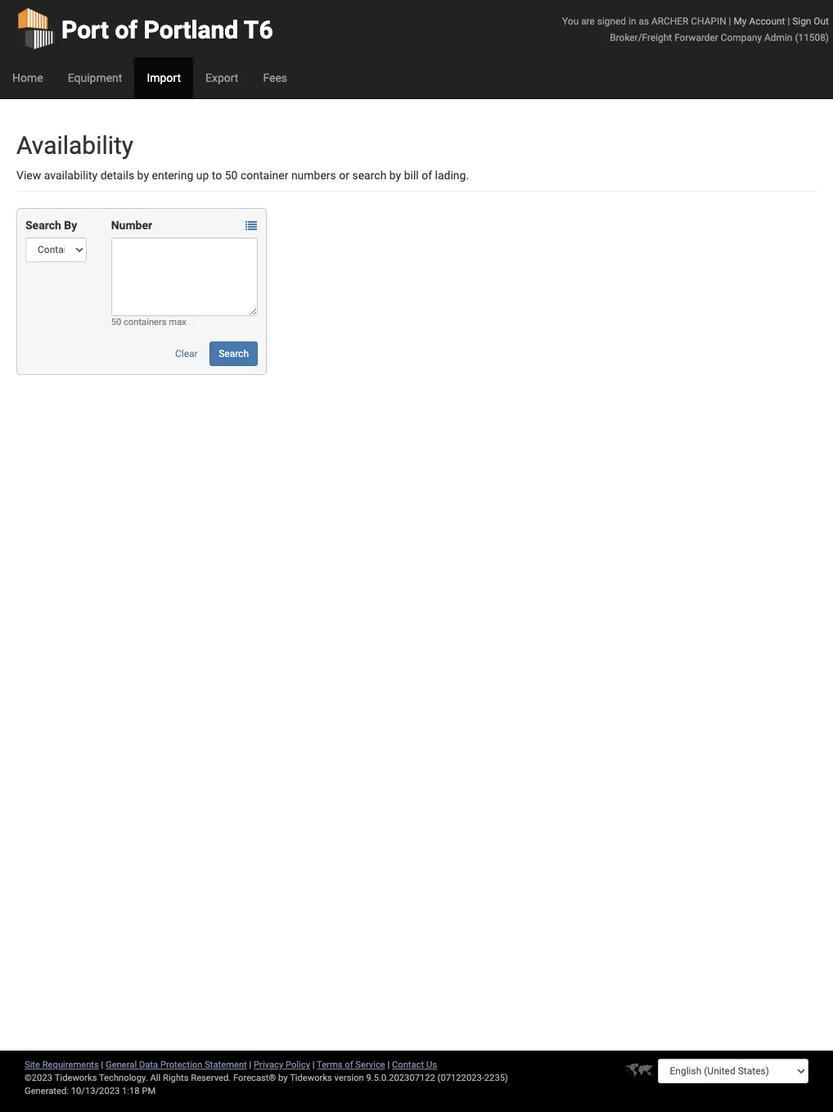 Task type: vqa. For each thing, say whether or not it's contained in the screenshot.
Show List image in the top of the page
yes



Task type: locate. For each thing, give the bounding box(es) containing it.
by
[[137, 169, 149, 182], [390, 169, 402, 182], [279, 1073, 288, 1084]]

import button
[[135, 57, 193, 98]]

details
[[100, 169, 134, 182]]

statement
[[205, 1060, 247, 1071]]

search inside button
[[219, 348, 249, 360]]

1 vertical spatial 50
[[111, 317, 121, 328]]

1 horizontal spatial search
[[219, 348, 249, 360]]

service
[[356, 1060, 386, 1071]]

you are signed in as archer chapin | my account | sign out broker/freight forwarder company admin (11508)
[[563, 16, 830, 43]]

availability
[[16, 131, 134, 160]]

2235)
[[485, 1073, 509, 1084]]

by down privacy policy link
[[279, 1073, 288, 1084]]

| left my
[[729, 16, 732, 27]]

chapin
[[692, 16, 727, 27]]

2 vertical spatial of
[[345, 1060, 354, 1071]]

company
[[721, 32, 763, 43]]

fees button
[[251, 57, 300, 98]]

clear
[[175, 348, 198, 360]]

1 horizontal spatial by
[[279, 1073, 288, 1084]]

are
[[582, 16, 595, 27]]

search left by
[[25, 219, 61, 232]]

version
[[335, 1073, 364, 1084]]

of
[[115, 16, 138, 44], [422, 169, 433, 182], [345, 1060, 354, 1071]]

availability
[[44, 169, 98, 182]]

0 vertical spatial search
[[25, 219, 61, 232]]

of right bill
[[422, 169, 433, 182]]

0 horizontal spatial search
[[25, 219, 61, 232]]

as
[[639, 16, 650, 27]]

equipment button
[[55, 57, 135, 98]]

1 horizontal spatial 50
[[225, 169, 238, 182]]

view availability details by entering up to 50 container numbers or search by bill of lading.
[[16, 169, 469, 182]]

us
[[427, 1060, 437, 1071]]

clear button
[[166, 342, 207, 366]]

terms
[[317, 1060, 343, 1071]]

generated:
[[25, 1086, 69, 1097]]

account
[[750, 16, 786, 27]]

0 horizontal spatial 50
[[111, 317, 121, 328]]

entering
[[152, 169, 194, 182]]

2 horizontal spatial of
[[422, 169, 433, 182]]

by right details
[[137, 169, 149, 182]]

my
[[734, 16, 747, 27]]

0 vertical spatial of
[[115, 16, 138, 44]]

search right the clear button
[[219, 348, 249, 360]]

50 right 'to'
[[225, 169, 238, 182]]

pm
[[142, 1086, 156, 1097]]

Number text field
[[111, 238, 258, 316]]

max
[[169, 317, 187, 328]]

reserved.
[[191, 1073, 231, 1084]]

by inside the site requirements | general data protection statement | privacy policy | terms of service | contact us ©2023 tideworks technology. all rights reserved. forecast® by tideworks version 9.5.0.202307122 (07122023-2235) generated: 10/13/2023 1:18 pm
[[279, 1073, 288, 1084]]

0 horizontal spatial of
[[115, 16, 138, 44]]

port of portland t6 link
[[16, 0, 273, 57]]

by
[[64, 219, 77, 232]]

| up tideworks
[[313, 1060, 315, 1071]]

|
[[729, 16, 732, 27], [788, 16, 791, 27], [101, 1060, 103, 1071], [249, 1060, 252, 1071], [313, 1060, 315, 1071], [388, 1060, 390, 1071]]

1 horizontal spatial of
[[345, 1060, 354, 1071]]

forwarder
[[675, 32, 719, 43]]

signed
[[598, 16, 627, 27]]

50
[[225, 169, 238, 182], [111, 317, 121, 328]]

search
[[25, 219, 61, 232], [219, 348, 249, 360]]

(07122023-
[[438, 1073, 485, 1084]]

container
[[241, 169, 289, 182]]

(11508)
[[796, 32, 830, 43]]

50 left containers
[[111, 317, 121, 328]]

of right port
[[115, 16, 138, 44]]

1 vertical spatial of
[[422, 169, 433, 182]]

site requirements link
[[25, 1060, 99, 1071]]

rights
[[163, 1073, 189, 1084]]

broker/freight
[[610, 32, 673, 43]]

by left bill
[[390, 169, 402, 182]]

0 horizontal spatial by
[[137, 169, 149, 182]]

privacy
[[254, 1060, 284, 1071]]

of up version
[[345, 1060, 354, 1071]]

requirements
[[42, 1060, 99, 1071]]

my account link
[[734, 16, 786, 27]]

number
[[111, 219, 152, 232]]

1 vertical spatial search
[[219, 348, 249, 360]]

port
[[61, 16, 109, 44]]



Task type: describe. For each thing, give the bounding box(es) containing it.
export button
[[193, 57, 251, 98]]

search button
[[210, 342, 258, 366]]

1:18
[[122, 1086, 140, 1097]]

| left general
[[101, 1060, 103, 1071]]

port of portland t6
[[61, 16, 273, 44]]

data
[[139, 1060, 158, 1071]]

t6
[[244, 16, 273, 44]]

policy
[[286, 1060, 310, 1071]]

numbers
[[292, 169, 337, 182]]

search
[[353, 169, 387, 182]]

admin
[[765, 32, 793, 43]]

bill
[[404, 169, 419, 182]]

site requirements | general data protection statement | privacy policy | terms of service | contact us ©2023 tideworks technology. all rights reserved. forecast® by tideworks version 9.5.0.202307122 (07122023-2235) generated: 10/13/2023 1:18 pm
[[25, 1060, 509, 1097]]

show list image
[[246, 221, 257, 232]]

search for search by
[[25, 219, 61, 232]]

import
[[147, 71, 181, 84]]

view
[[16, 169, 41, 182]]

| left sign
[[788, 16, 791, 27]]

equipment
[[68, 71, 122, 84]]

| up 9.5.0.202307122
[[388, 1060, 390, 1071]]

home
[[12, 71, 43, 84]]

protection
[[160, 1060, 203, 1071]]

sign
[[793, 16, 812, 27]]

containers
[[124, 317, 167, 328]]

contact
[[392, 1060, 424, 1071]]

fees
[[263, 71, 288, 84]]

search for search
[[219, 348, 249, 360]]

site
[[25, 1060, 40, 1071]]

search by
[[25, 219, 77, 232]]

©2023 tideworks
[[25, 1073, 97, 1084]]

technology.
[[99, 1073, 148, 1084]]

portland
[[144, 16, 239, 44]]

to
[[212, 169, 222, 182]]

out
[[815, 16, 830, 27]]

forecast®
[[233, 1073, 276, 1084]]

up
[[196, 169, 209, 182]]

50 containers max
[[111, 317, 187, 328]]

0 vertical spatial 50
[[225, 169, 238, 182]]

privacy policy link
[[254, 1060, 310, 1071]]

home button
[[0, 57, 55, 98]]

tideworks
[[290, 1073, 332, 1084]]

sign out link
[[793, 16, 830, 27]]

or
[[339, 169, 350, 182]]

lading.
[[435, 169, 469, 182]]

2 horizontal spatial by
[[390, 169, 402, 182]]

| up forecast®
[[249, 1060, 252, 1071]]

10/13/2023
[[71, 1086, 120, 1097]]

all
[[150, 1073, 161, 1084]]

terms of service link
[[317, 1060, 386, 1071]]

general data protection statement link
[[106, 1060, 247, 1071]]

contact us link
[[392, 1060, 437, 1071]]

you
[[563, 16, 579, 27]]

archer
[[652, 16, 689, 27]]

of inside the site requirements | general data protection statement | privacy policy | terms of service | contact us ©2023 tideworks technology. all rights reserved. forecast® by tideworks version 9.5.0.202307122 (07122023-2235) generated: 10/13/2023 1:18 pm
[[345, 1060, 354, 1071]]

9.5.0.202307122
[[367, 1073, 436, 1084]]

in
[[629, 16, 637, 27]]

export
[[206, 71, 239, 84]]

general
[[106, 1060, 137, 1071]]



